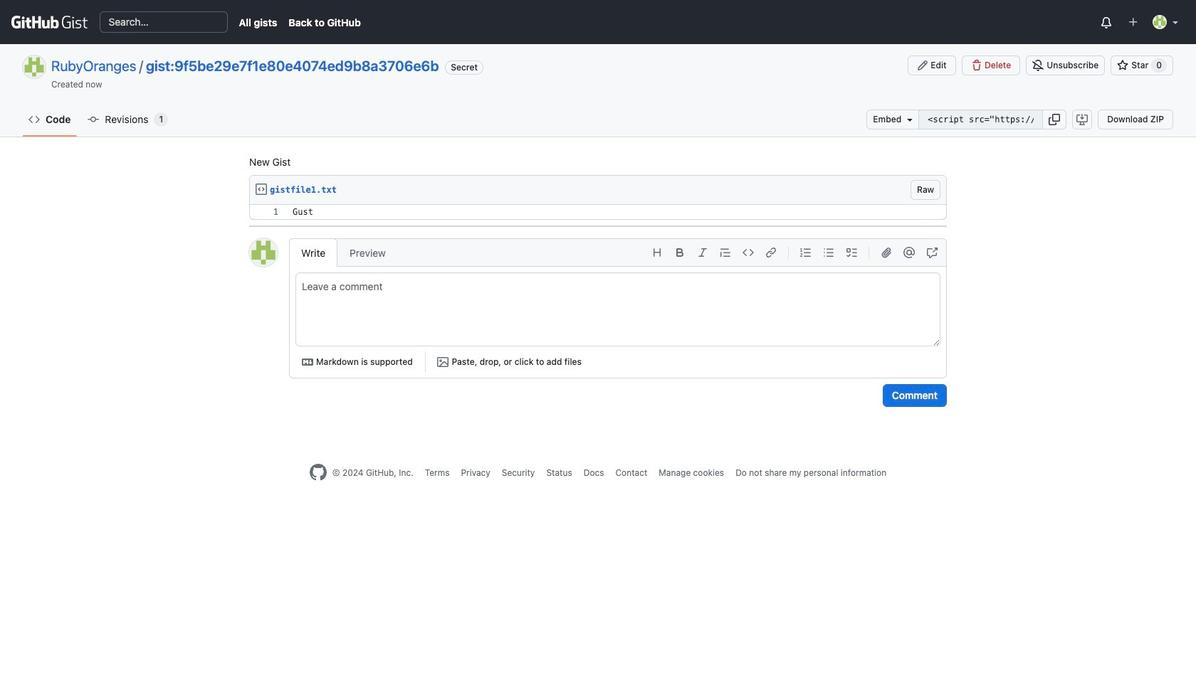 Task type: vqa. For each thing, say whether or not it's contained in the screenshot.
'About' Link
no



Task type: locate. For each thing, give the bounding box(es) containing it.
1 horizontal spatial @rubyoranges image
[[249, 239, 278, 267]]

  text field
[[296, 273, 940, 346]]

desktop download image
[[1077, 114, 1088, 125]]

star image
[[1117, 60, 1129, 71]]

bell slash image
[[1033, 60, 1044, 71]]

copy image
[[1049, 114, 1060, 125]]

global element
[[239, 15, 372, 30]]

triangle down image
[[1170, 16, 1181, 28]]

markdown image
[[302, 357, 313, 368]]

code square image
[[256, 184, 267, 195]]

2 horizontal spatial @rubyoranges image
[[1153, 15, 1167, 29]]

@rubyoranges image down code square image
[[249, 239, 278, 267]]

0 horizontal spatial @rubyoranges image
[[23, 56, 46, 78]]

tab panel
[[290, 273, 946, 378]]

git commit image
[[88, 114, 99, 125]]

Search text field
[[100, 12, 227, 32]]

@rubyoranges image left triangle down icon
[[1153, 15, 1167, 29]]

delete this gist image
[[971, 60, 982, 71]]

@rubyoranges image up code icon
[[23, 56, 46, 78]]

add a comment tab list
[[289, 239, 398, 267]]

banner
[[0, 0, 1196, 44]]

homepage image
[[310, 464, 327, 481]]

you have no unread notifications image
[[1101, 17, 1112, 28]]

0 vertical spatial @rubyoranges image
[[1153, 15, 1167, 29]]

@rubyoranges image
[[1153, 15, 1167, 29], [23, 56, 46, 78], [249, 239, 278, 267]]

None text field
[[919, 110, 1043, 130]]



Task type: describe. For each thing, give the bounding box(es) containing it.
code image
[[28, 114, 40, 125]]

image image
[[437, 357, 449, 368]]

plus image
[[1128, 16, 1139, 28]]

Site search field
[[99, 11, 228, 33]]

1 vertical spatial @rubyoranges image
[[23, 56, 46, 78]]

2 vertical spatial @rubyoranges image
[[249, 239, 278, 267]]

triangle down image
[[904, 114, 916, 125]]

edit this gist image
[[917, 60, 928, 71]]



